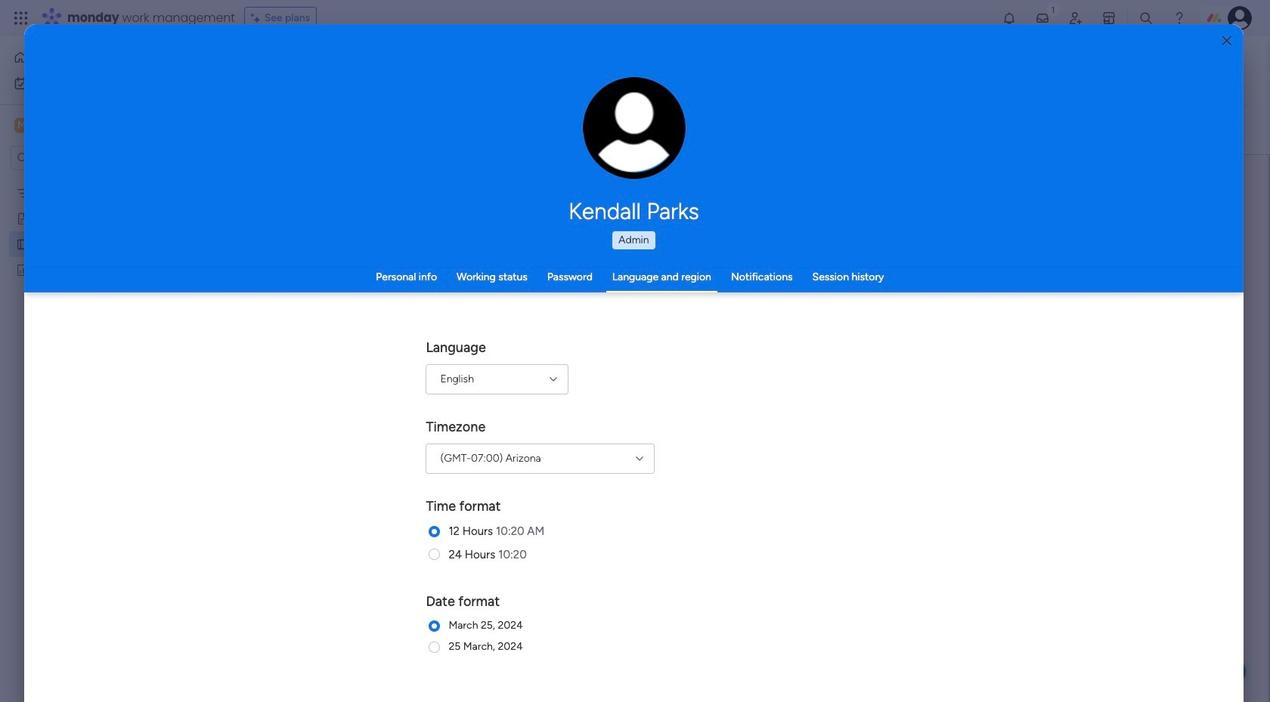 Task type: vqa. For each thing, say whether or not it's contained in the screenshot.
middle "option"
yes



Task type: locate. For each thing, give the bounding box(es) containing it.
option
[[9, 45, 184, 70], [9, 71, 184, 95], [0, 179, 193, 182]]

monday marketplace image
[[1102, 11, 1117, 26]]

tab
[[328, 81, 386, 105]]

list box
[[0, 177, 193, 487]]

workspace image
[[14, 117, 30, 134]]

select product image
[[14, 11, 29, 26]]

help image
[[1172, 11, 1188, 26]]

group
[[534, 273, 936, 361], [534, 361, 936, 449], [534, 449, 936, 530]]

invite members image
[[1069, 11, 1084, 26]]

notifications image
[[1002, 11, 1017, 26]]

1 vertical spatial option
[[9, 71, 184, 95]]

0 vertical spatial option
[[9, 45, 184, 70]]

2 group from the top
[[534, 361, 936, 449]]

public board image
[[16, 237, 30, 251]]

public dashboard image
[[16, 262, 30, 277]]

name text field
[[534, 312, 936, 343]]

workspace selection element
[[14, 116, 126, 136]]

Search in workspace field
[[32, 149, 126, 167]]

form form
[[200, 155, 1269, 703]]



Task type: describe. For each thing, give the bounding box(es) containing it.
kendall parks image
[[1228, 6, 1253, 30]]

collapse image
[[1233, 124, 1245, 136]]

see plans image
[[251, 10, 265, 26]]

Choose a date date field
[[534, 488, 936, 517]]

close image
[[1223, 35, 1232, 47]]

2 vertical spatial option
[[0, 179, 193, 182]]

update feed image
[[1036, 11, 1051, 26]]

search everything image
[[1139, 11, 1154, 26]]

private board image
[[16, 211, 30, 225]]

1 group from the top
[[534, 273, 936, 361]]

3 group from the top
[[534, 449, 936, 530]]

1 image
[[1047, 1, 1060, 18]]



